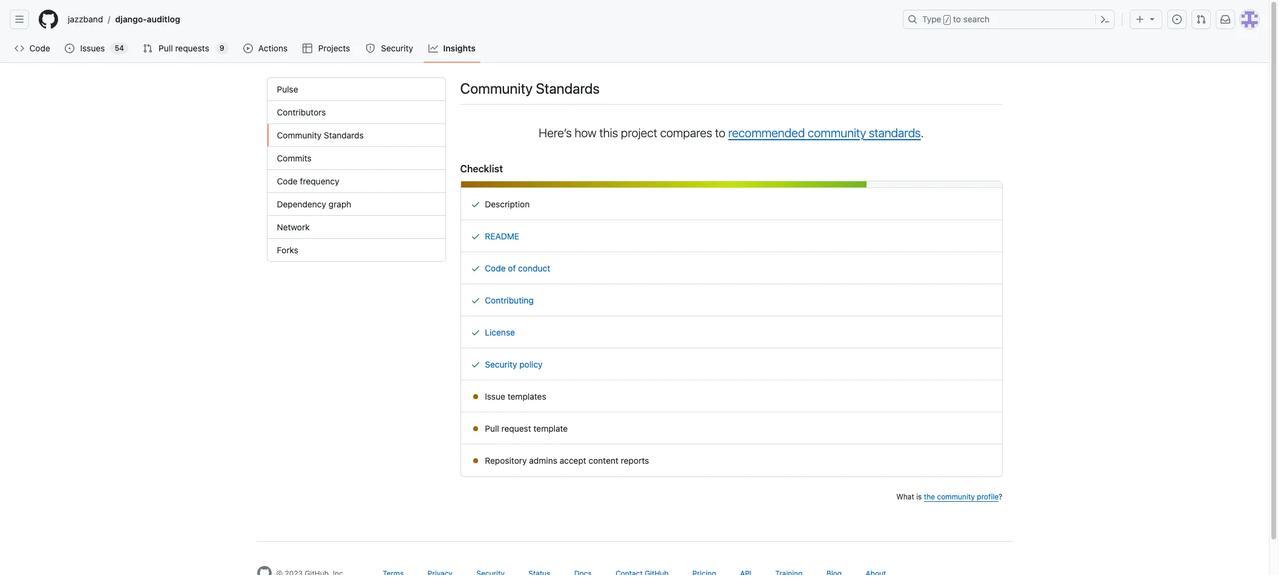 Task type: describe. For each thing, give the bounding box(es) containing it.
templates
[[508, 392, 546, 402]]

1 horizontal spatial to
[[953, 14, 961, 24]]

git pull request image
[[143, 44, 153, 53]]

compares
[[660, 126, 712, 140]]

git pull request image
[[1197, 15, 1206, 24]]

insights element
[[267, 77, 446, 262]]

repository
[[485, 456, 527, 466]]

security for security
[[381, 43, 413, 53]]

added image for security policy
[[471, 360, 480, 370]]

1 added image from the top
[[471, 200, 480, 209]]

request
[[502, 424, 531, 434]]

what is the community profile ?
[[896, 493, 1003, 502]]

command palette image
[[1100, 15, 1110, 24]]

0 horizontal spatial to
[[715, 126, 726, 140]]

not added yet image for issue templates
[[471, 392, 480, 402]]

contributors
[[277, 107, 326, 117]]

added image for code of conduct
[[471, 264, 480, 274]]

code for code
[[29, 43, 50, 53]]

plus image
[[1135, 15, 1145, 24]]

pull request template
[[483, 424, 568, 434]]

frequency
[[300, 176, 339, 186]]

table image
[[303, 44, 313, 53]]

issue
[[485, 392, 505, 402]]

django-auditlog link
[[110, 10, 185, 29]]

commits link
[[267, 147, 445, 170]]

1 horizontal spatial standards
[[536, 80, 600, 97]]

community standards link
[[267, 124, 445, 147]]

content
[[589, 456, 619, 466]]

jazzband
[[68, 14, 103, 24]]

1 vertical spatial homepage image
[[257, 567, 271, 576]]

recommended
[[728, 126, 805, 140]]

dependency graph link
[[267, 193, 445, 216]]

is
[[916, 493, 922, 502]]

conduct
[[518, 263, 550, 274]]

forks
[[277, 245, 298, 255]]

community inside community standards link
[[277, 130, 322, 140]]

pull for pull request template
[[485, 424, 499, 434]]

network link
[[267, 216, 445, 239]]

the community profile link
[[924, 493, 999, 502]]

repository admins accept content reports
[[483, 456, 649, 466]]

/ for jazzband
[[108, 14, 110, 25]]

code frequency link
[[267, 170, 445, 193]]

requests
[[175, 43, 209, 53]]

django-
[[115, 14, 147, 24]]

of
[[508, 263, 516, 274]]

readme
[[485, 231, 519, 241]]

pulse
[[277, 84, 298, 94]]

projects link
[[298, 39, 356, 57]]

jazzband link
[[63, 10, 108, 29]]

issue opened image for git pull request image
[[65, 44, 75, 53]]

0 horizontal spatial community
[[808, 126, 866, 140]]

issue templates
[[483, 392, 546, 402]]

.
[[921, 126, 924, 140]]

54
[[115, 44, 124, 53]]

commits
[[277, 153, 312, 163]]

dependency
[[277, 199, 326, 209]]

code of conduct link
[[485, 263, 550, 274]]



Task type: vqa. For each thing, say whether or not it's contained in the screenshot.
the bottommost Added icon
yes



Task type: locate. For each thing, give the bounding box(es) containing it.
3 not added yet image from the top
[[471, 456, 480, 466]]

checklist
[[460, 163, 503, 174]]

0 vertical spatial not added yet image
[[471, 392, 480, 402]]

security link
[[361, 39, 419, 57]]

community left standards
[[808, 126, 866, 140]]

type / to search
[[922, 14, 990, 24]]

community down contributors
[[277, 130, 322, 140]]

to left the search
[[953, 14, 961, 24]]

pull left the request
[[485, 424, 499, 434]]

0 horizontal spatial homepage image
[[39, 10, 58, 29]]

not added yet image for repository admins accept content reports
[[471, 456, 480, 466]]

list containing jazzband
[[63, 10, 896, 29]]

code down commits
[[277, 176, 298, 186]]

not added yet image
[[471, 392, 480, 402], [471, 424, 480, 434], [471, 456, 480, 466]]

not added yet image left the request
[[471, 424, 480, 434]]

/ for type
[[945, 16, 950, 24]]

0 vertical spatial community
[[808, 126, 866, 140]]

1 vertical spatial standards
[[324, 130, 364, 140]]

jazzband / django-auditlog
[[68, 14, 180, 25]]

0 horizontal spatial community standards
[[277, 130, 364, 140]]

0 horizontal spatial pull
[[159, 43, 173, 53]]

security policy link
[[485, 360, 543, 370]]

0 vertical spatial code
[[29, 43, 50, 53]]

0 vertical spatial security
[[381, 43, 413, 53]]

community standards
[[460, 80, 600, 97], [277, 130, 364, 140]]

1 vertical spatial community
[[937, 493, 975, 502]]

1 horizontal spatial community
[[460, 80, 533, 97]]

homepage image
[[39, 10, 58, 29], [257, 567, 271, 576]]

issues
[[80, 43, 105, 53]]

license link
[[485, 327, 515, 338]]

added image for license
[[471, 328, 480, 338]]

accept
[[560, 456, 586, 466]]

contributors link
[[267, 101, 445, 124]]

not added yet image left issue
[[471, 392, 480, 402]]

1 horizontal spatial community standards
[[460, 80, 600, 97]]

template
[[534, 424, 568, 434]]

code for code of conduct
[[485, 263, 506, 274]]

1 vertical spatial security
[[485, 360, 517, 370]]

the
[[924, 493, 935, 502]]

play image
[[243, 44, 253, 53]]

1 horizontal spatial /
[[945, 16, 950, 24]]

security policy
[[485, 360, 543, 370]]

/
[[108, 14, 110, 25], [945, 16, 950, 24]]

issue opened image left issues
[[65, 44, 75, 53]]

0 horizontal spatial community
[[277, 130, 322, 140]]

list
[[63, 10, 896, 29]]

0 vertical spatial issue opened image
[[1172, 15, 1182, 24]]

/ inside jazzband / django-auditlog
[[108, 14, 110, 25]]

added image left license
[[471, 328, 480, 338]]

added image left description
[[471, 200, 480, 209]]

description
[[483, 199, 530, 209]]

code link
[[10, 39, 55, 57]]

security left policy
[[485, 360, 517, 370]]

0 vertical spatial to
[[953, 14, 961, 24]]

code frequency
[[277, 176, 339, 186]]

pull
[[159, 43, 173, 53], [485, 424, 499, 434]]

community
[[460, 80, 533, 97], [277, 130, 322, 140]]

2 horizontal spatial code
[[485, 263, 506, 274]]

community standards down contributors
[[277, 130, 364, 140]]

/ inside the "type / to search"
[[945, 16, 950, 24]]

not added yet image left repository
[[471, 456, 480, 466]]

3 added image from the top
[[471, 296, 480, 306]]

0 horizontal spatial /
[[108, 14, 110, 25]]

code for code frequency
[[277, 176, 298, 186]]

code
[[29, 43, 50, 53], [277, 176, 298, 186], [485, 263, 506, 274]]

1 vertical spatial added image
[[471, 360, 480, 370]]

1 vertical spatial code
[[277, 176, 298, 186]]

actions
[[258, 43, 288, 53]]

community standards inside community standards link
[[277, 130, 364, 140]]

added image left readme
[[471, 232, 480, 241]]

triangle down image
[[1148, 14, 1157, 24]]

0 vertical spatial added image
[[471, 264, 480, 274]]

projects
[[318, 43, 350, 53]]

dependency graph
[[277, 199, 351, 209]]

added image for readme
[[471, 232, 480, 241]]

standards down contributors link
[[324, 130, 364, 140]]

code inside insights "element"
[[277, 176, 298, 186]]

shield image
[[366, 44, 375, 53]]

code inside "link"
[[29, 43, 50, 53]]

/ left django-
[[108, 14, 110, 25]]

issue opened image left git pull request icon
[[1172, 15, 1182, 24]]

0 horizontal spatial code
[[29, 43, 50, 53]]

this
[[599, 126, 618, 140]]

readme link
[[485, 231, 519, 241]]

pulse link
[[267, 78, 445, 101]]

0 horizontal spatial security
[[381, 43, 413, 53]]

1 vertical spatial issue opened image
[[65, 44, 75, 53]]

2 vertical spatial not added yet image
[[471, 456, 480, 466]]

graph image
[[429, 44, 438, 53]]

graph
[[329, 199, 351, 209]]

1 vertical spatial to
[[715, 126, 726, 140]]

9
[[220, 44, 224, 53]]

0 horizontal spatial standards
[[324, 130, 364, 140]]

issue opened image
[[1172, 15, 1182, 24], [65, 44, 75, 53]]

security for security policy
[[485, 360, 517, 370]]

insights
[[443, 43, 476, 53]]

0 vertical spatial community standards
[[460, 80, 600, 97]]

admins
[[529, 456, 557, 466]]

pull requests
[[159, 43, 209, 53]]

not added yet image for pull request template
[[471, 424, 480, 434]]

standards
[[536, 80, 600, 97], [324, 130, 364, 140]]

4 added image from the top
[[471, 328, 480, 338]]

issue opened image for git pull request icon
[[1172, 15, 1182, 24]]

to
[[953, 14, 961, 24], [715, 126, 726, 140]]

1 added image from the top
[[471, 264, 480, 274]]

to right compares
[[715, 126, 726, 140]]

0 vertical spatial homepage image
[[39, 10, 58, 29]]

auditlog
[[147, 14, 180, 24]]

project
[[621, 126, 657, 140]]

?
[[999, 493, 1003, 502]]

security right shield image
[[381, 43, 413, 53]]

code image
[[15, 44, 24, 53]]

security inside "link"
[[381, 43, 413, 53]]

2 added image from the top
[[471, 232, 480, 241]]

0 horizontal spatial issue opened image
[[65, 44, 75, 53]]

profile
[[977, 493, 999, 502]]

actions link
[[238, 39, 293, 57]]

1 vertical spatial not added yet image
[[471, 424, 480, 434]]

pull for pull requests
[[159, 43, 173, 53]]

1 vertical spatial pull
[[485, 424, 499, 434]]

type
[[922, 14, 941, 24]]

1 horizontal spatial issue opened image
[[1172, 15, 1182, 24]]

insights link
[[424, 39, 481, 57]]

community down insights
[[460, 80, 533, 97]]

standards inside insights "element"
[[324, 130, 364, 140]]

notifications image
[[1221, 15, 1230, 24]]

1 horizontal spatial security
[[485, 360, 517, 370]]

added image left security policy link
[[471, 360, 480, 370]]

search
[[963, 14, 990, 24]]

here's
[[539, 126, 572, 140]]

/ right the type
[[945, 16, 950, 24]]

added image left contributing
[[471, 296, 480, 306]]

added image for contributing
[[471, 296, 480, 306]]

community
[[808, 126, 866, 140], [937, 493, 975, 502]]

standards up here's
[[536, 80, 600, 97]]

1 not added yet image from the top
[[471, 392, 480, 402]]

1 vertical spatial community standards
[[277, 130, 364, 140]]

network
[[277, 222, 310, 232]]

policy
[[519, 360, 543, 370]]

forks link
[[267, 239, 445, 261]]

0 vertical spatial pull
[[159, 43, 173, 53]]

2 not added yet image from the top
[[471, 424, 480, 434]]

1 vertical spatial community
[[277, 130, 322, 140]]

1 horizontal spatial homepage image
[[257, 567, 271, 576]]

2 added image from the top
[[471, 360, 480, 370]]

security
[[381, 43, 413, 53], [485, 360, 517, 370]]

code left of
[[485, 263, 506, 274]]

pull right git pull request image
[[159, 43, 173, 53]]

added image left of
[[471, 264, 480, 274]]

standards
[[869, 126, 921, 140]]

code right the code image
[[29, 43, 50, 53]]

1 horizontal spatial code
[[277, 176, 298, 186]]

0 vertical spatial community
[[460, 80, 533, 97]]

community standards up here's
[[460, 80, 600, 97]]

2 vertical spatial code
[[485, 263, 506, 274]]

what
[[896, 493, 914, 502]]

reports
[[621, 456, 649, 466]]

contributing
[[485, 295, 534, 306]]

recommended community standards link
[[728, 126, 921, 140]]

community right the
[[937, 493, 975, 502]]

license
[[485, 327, 515, 338]]

code of conduct
[[485, 263, 550, 274]]

how
[[575, 126, 597, 140]]

1 horizontal spatial pull
[[485, 424, 499, 434]]

contributing link
[[485, 295, 534, 306]]

0 vertical spatial standards
[[536, 80, 600, 97]]

here's how this project compares to recommended community standards .
[[539, 126, 924, 140]]

1 horizontal spatial community
[[937, 493, 975, 502]]

added image
[[471, 264, 480, 274], [471, 360, 480, 370]]

added image
[[471, 200, 480, 209], [471, 232, 480, 241], [471, 296, 480, 306], [471, 328, 480, 338]]



